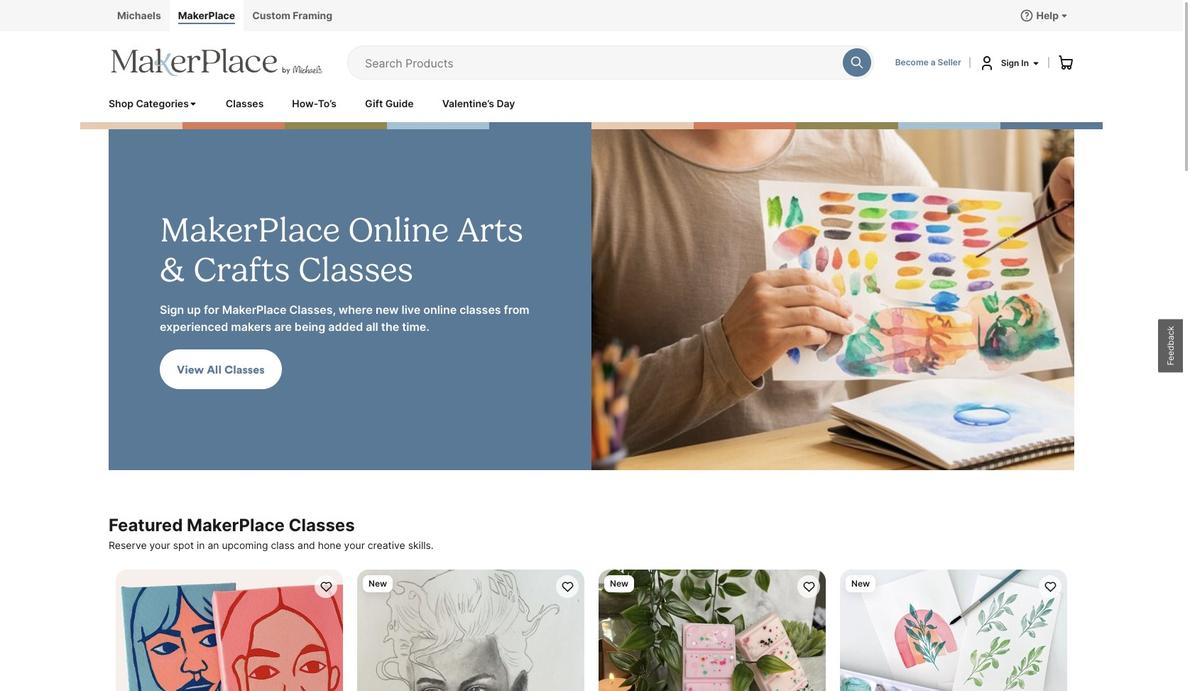 Task type: describe. For each thing, give the bounding box(es) containing it.
classes inside "makerplace online arts & crafts classes"
[[299, 249, 413, 290]]

makers
[[231, 320, 271, 334]]

new
[[376, 303, 399, 317]]

classes inside featured makerplace classes reserve your spot in an upcoming class and hone your creative skills.
[[289, 515, 355, 536]]

2 your from the left
[[344, 539, 365, 551]]

new for introduction to portrait drawing i image
[[369, 578, 387, 589]]

custom framing link
[[244, 0, 341, 31]]

classes inside button
[[224, 362, 265, 376]]

how-to's link
[[292, 97, 337, 111]]

classes down makerplace image
[[226, 97, 264, 109]]

a
[[931, 57, 936, 67]]

view all classes
[[177, 362, 265, 376]]

framing
[[293, 9, 332, 21]]

and
[[298, 539, 315, 551]]

added
[[328, 320, 363, 334]]

makerplace inside featured makerplace classes reserve your spot in an upcoming class and hone your creative skills.
[[187, 515, 285, 536]]

2 new link from the left
[[599, 570, 826, 691]]

contemporary portrait painting in acrylic image
[[116, 570, 343, 691]]

skills.
[[408, 539, 434, 551]]

view all classes button
[[160, 349, 282, 389]]

how-to's
[[292, 97, 337, 109]]

where
[[339, 303, 373, 317]]

all
[[366, 320, 378, 334]]

favorite image for relaxing watercolors: mindfulness and painting image
[[1044, 580, 1057, 593]]

being
[[295, 320, 326, 334]]

gift
[[365, 97, 383, 109]]

custom framing
[[252, 9, 332, 21]]

reserve
[[109, 539, 147, 551]]

up
[[187, 303, 201, 317]]

gift guide
[[365, 97, 414, 109]]

classes link
[[226, 97, 264, 111]]

time.
[[402, 320, 430, 334]]

crafts
[[194, 249, 290, 290]]

1 new link from the left
[[357, 570, 585, 691]]

sign
[[160, 303, 184, 317]]

makerplace link
[[170, 0, 244, 31]]

guide
[[386, 97, 414, 109]]

valentine's day
[[442, 97, 515, 109]]

help button
[[1020, 9, 1069, 23]]

the
[[381, 320, 399, 334]]

introduction to portrait drawing i image
[[357, 570, 585, 691]]

michaels link
[[109, 0, 170, 31]]

live
[[402, 303, 421, 317]]

help link
[[1014, 0, 1075, 31]]

makerplace online arts & crafts classes
[[160, 210, 524, 290]]

experienced
[[160, 320, 228, 334]]

lazy load image image
[[592, 129, 1075, 470]]

1 your from the left
[[150, 539, 170, 551]]

an
[[208, 539, 219, 551]]

2 favorite image from the left
[[802, 580, 816, 593]]

all
[[207, 362, 222, 376]]



Task type: locate. For each thing, give the bounding box(es) containing it.
1 horizontal spatial favorite image
[[1044, 580, 1057, 593]]

your
[[150, 539, 170, 551], [344, 539, 365, 551]]

relaxing watercolors: mindfulness and painting image
[[840, 570, 1068, 691]]

candle making class image
[[599, 570, 826, 691]]

1 new from the left
[[369, 578, 387, 589]]

your right hone
[[344, 539, 365, 551]]

1 horizontal spatial new
[[610, 578, 629, 589]]

1 favorite image from the left
[[561, 580, 574, 593]]

1 horizontal spatial new link
[[599, 570, 826, 691]]

for
[[204, 303, 219, 317]]

classes right all
[[224, 362, 265, 376]]

featured makerplace classes reserve your spot in an upcoming class and hone your creative skills.
[[109, 515, 434, 551]]

1 favorite image from the left
[[319, 580, 333, 593]]

your left spot
[[150, 539, 170, 551]]

class
[[271, 539, 295, 551]]

shop
[[109, 97, 133, 109]]

how-
[[292, 97, 318, 109]]

new for relaxing watercolors: mindfulness and painting image
[[852, 578, 870, 589]]

makerplace image
[[109, 48, 325, 77]]

classes,
[[289, 303, 336, 317]]

shop categories
[[109, 97, 189, 109]]

new for the candle making class image
[[610, 578, 629, 589]]

new
[[369, 578, 387, 589], [610, 578, 629, 589], [852, 578, 870, 589]]

day
[[497, 97, 515, 109]]

become a seller
[[895, 57, 961, 67]]

view
[[177, 362, 204, 376]]

become a seller link
[[895, 57, 961, 68]]

classes up hone
[[289, 515, 355, 536]]

2 horizontal spatial new link
[[840, 570, 1068, 691]]

valentine's
[[442, 97, 494, 109]]

3 new from the left
[[852, 578, 870, 589]]

creative
[[368, 539, 405, 551]]

1 horizontal spatial your
[[344, 539, 365, 551]]

spot
[[173, 539, 194, 551]]

1 horizontal spatial favorite image
[[802, 580, 816, 593]]

2 favorite image from the left
[[1044, 580, 1057, 593]]

valentine's day link
[[442, 97, 515, 111]]

makerplace inside "makerplace online arts & crafts classes"
[[160, 210, 340, 250]]

0 horizontal spatial new
[[369, 578, 387, 589]]

in
[[197, 539, 205, 551]]

seller
[[938, 57, 961, 67]]

makerplace inside sign up for makerplace classes, where new live online classes from experienced makers are being added all the time.
[[222, 303, 287, 317]]

custom
[[252, 9, 291, 21]]

2 new from the left
[[610, 578, 629, 589]]

Search Input field
[[365, 46, 836, 79]]

are
[[274, 320, 292, 334]]

classes
[[460, 303, 501, 317]]

3 new link from the left
[[840, 570, 1068, 691]]

sign up for makerplace classes, where new live online classes from experienced makers are being added all the time.
[[160, 303, 530, 334]]

become
[[895, 57, 929, 67]]

hone
[[318, 539, 341, 551]]

online
[[349, 210, 449, 250]]

search button image
[[850, 55, 864, 70]]

categories
[[136, 97, 189, 109]]

from
[[504, 303, 530, 317]]

michaels
[[117, 9, 161, 21]]

online
[[423, 303, 457, 317]]

0 horizontal spatial favorite image
[[561, 580, 574, 593]]

&
[[160, 249, 185, 290]]

makerplace
[[178, 9, 235, 21], [160, 210, 340, 250], [222, 303, 287, 317], [187, 515, 285, 536]]

favorite image for introduction to portrait drawing i image
[[561, 580, 574, 593]]

classes up where in the top left of the page
[[299, 249, 413, 290]]

favorite image
[[561, 580, 574, 593], [1044, 580, 1057, 593]]

classes
[[226, 97, 264, 109], [299, 249, 413, 290], [224, 362, 265, 376], [289, 515, 355, 536]]

0 horizontal spatial new link
[[357, 570, 585, 691]]

favorite image
[[319, 580, 333, 593], [802, 580, 816, 593]]

0 horizontal spatial favorite image
[[319, 580, 333, 593]]

help
[[1037, 9, 1059, 21]]

arts
[[457, 210, 524, 250]]

to's
[[318, 97, 337, 109]]

featured
[[109, 515, 183, 536]]

gift guide link
[[365, 97, 414, 111]]

new link
[[357, 570, 585, 691], [599, 570, 826, 691], [840, 570, 1068, 691]]

0 horizontal spatial your
[[150, 539, 170, 551]]

2 horizontal spatial new
[[852, 578, 870, 589]]

upcoming
[[222, 539, 268, 551]]



Task type: vqa. For each thing, say whether or not it's contained in the screenshot.
Cookie in button
no



